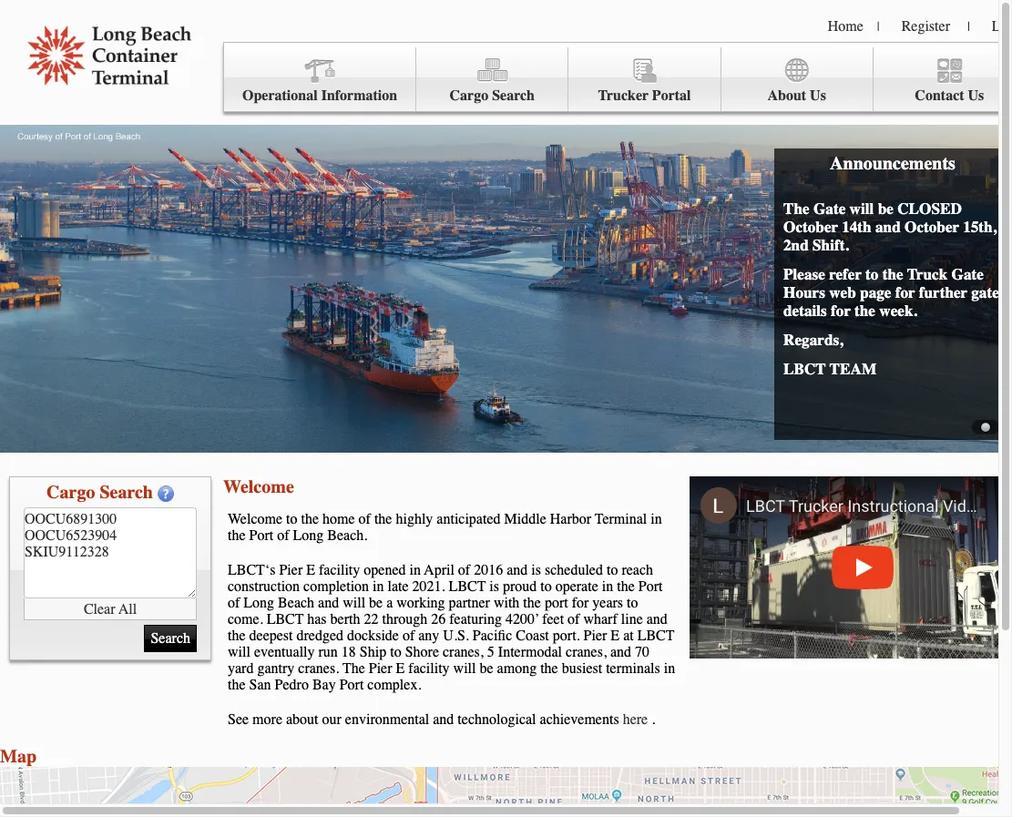 Task type: describe. For each thing, give the bounding box(es) containing it.
technological
[[458, 712, 537, 728]]

cranes.
[[298, 661, 339, 677]]

will inside the gate will be closed october 14th and october 15th, 2nd shift.
[[850, 200, 875, 218]]

contact us
[[916, 88, 985, 104]]

shift.
[[813, 236, 849, 254]]

about us
[[768, 88, 827, 104]]

0 horizontal spatial e
[[307, 562, 315, 579]]

team
[[830, 360, 877, 378]]

lbct's
[[228, 562, 276, 579]]

yard
[[228, 661, 254, 677]]

15th,
[[964, 218, 997, 236]]

menu bar containing operational information
[[223, 42, 1013, 112]]

harbor
[[550, 511, 592, 528]]

reach
[[622, 562, 654, 579]]

berth
[[331, 612, 361, 628]]

to right ship on the left of page
[[390, 645, 402, 661]]

run
[[319, 645, 338, 661]]

all
[[119, 601, 137, 618]]

late
[[388, 579, 409, 595]]

more
[[253, 712, 283, 728]]

shore
[[405, 645, 439, 661]]

22
[[364, 612, 379, 628]]

70
[[635, 645, 650, 661]]

the left week. on the top right of page
[[855, 302, 876, 320]]

operational information
[[242, 88, 398, 104]]

pedro
[[275, 677, 309, 694]]

san
[[249, 677, 271, 694]]

middle
[[505, 511, 547, 528]]

trucker portal link
[[569, 47, 722, 112]]

see
[[228, 712, 249, 728]]

2016
[[474, 562, 503, 579]]

details
[[784, 302, 828, 320]]

achievements
[[540, 712, 620, 728]]

trucker portal
[[598, 88, 691, 104]]

construction
[[228, 579, 300, 595]]

5
[[488, 645, 495, 661]]

any
[[419, 628, 440, 645]]

cargo search link
[[417, 47, 569, 112]]

1 vertical spatial facility
[[409, 661, 450, 677]]

0 horizontal spatial facility
[[319, 562, 360, 579]]

gantry
[[257, 661, 295, 677]]

to left reach
[[607, 562, 618, 579]]

be inside the gate will be closed october 14th and october 15th, 2nd shift.
[[878, 200, 894, 218]]

2 vertical spatial pier
[[369, 661, 392, 677]]

feet
[[543, 612, 564, 628]]

2 | from the left
[[968, 19, 971, 35]]

the left "port"
[[524, 595, 541, 612]]

log link
[[993, 18, 1013, 35]]

partner
[[449, 595, 490, 612]]

1 october from the left
[[784, 218, 839, 236]]

line
[[622, 612, 643, 628]]

among
[[497, 661, 537, 677]]

log
[[993, 18, 1013, 35]]

gate
[[972, 284, 1000, 302]]

please refer to the truck gate hours web page for further gate details for the week.
[[784, 265, 1000, 320]]

us for contact us
[[969, 88, 985, 104]]

busiest
[[562, 661, 603, 677]]

the left truck
[[883, 265, 904, 284]]

has
[[307, 612, 327, 628]]

beach
[[278, 595, 315, 612]]

and right line at the right bottom of the page
[[647, 612, 668, 628]]

the up yard
[[228, 628, 246, 645]]

welcome for welcome
[[223, 477, 294, 498]]

and left technological
[[433, 712, 454, 728]]

0 horizontal spatial is
[[490, 579, 499, 595]]

of right the home
[[359, 511, 371, 528]]

welcome for welcome to the home of the highly anticipated middle harbor terminal in the port of long beach.
[[228, 511, 283, 528]]

refer
[[830, 265, 862, 284]]

the inside lbct's pier e facility opened in april of 2016 and is scheduled to reach construction completion in late 2021.  lbct is proud to operate in the port of long beach and will be a working partner with the port for years to come.  lbct has berth 22 through 26 featuring 4200' feet of wharf line and the deepest dredged dockside of any u.s. pacific coast port. pier e at lbct will eventually run 18 ship to shore cranes, 5 intermodal cranes, and 70 yard gantry cranes. the pier e facility will be among the busiest terminals in the san pedro bay port complex.
[[343, 661, 365, 677]]

years
[[593, 595, 624, 612]]

lbct's pier e facility opened in april of 2016 and is scheduled to reach construction completion in late 2021.  lbct is proud to operate in the port of long beach and will be a working partner with the port for years to come.  lbct has berth 22 through 26 featuring 4200' feet of wharf line and the deepest dredged dockside of any u.s. pacific coast port. pier e at lbct will eventually run 18 ship to shore cranes, 5 intermodal cranes, and 70 yard gantry cranes. the pier e facility will be among the busiest terminals in the san pedro bay port complex.
[[228, 562, 676, 694]]

lbct up featuring
[[449, 579, 486, 595]]

18
[[342, 645, 356, 661]]

0 horizontal spatial cargo search
[[47, 482, 153, 503]]

4200'
[[506, 612, 539, 628]]

page
[[861, 284, 892, 302]]

to inside please refer to the truck gate hours web page for further gate details for the week.
[[866, 265, 879, 284]]

here
[[623, 712, 648, 728]]

cargo search inside "menu bar"
[[450, 88, 535, 104]]

portal
[[653, 88, 691, 104]]

2 horizontal spatial for
[[896, 284, 916, 302]]

deepest
[[249, 628, 293, 645]]

lbct down regards,​
[[784, 360, 827, 378]]

highly
[[396, 511, 433, 528]]

complex.
[[368, 677, 422, 694]]

0 horizontal spatial cargo
[[47, 482, 95, 503]]

1 horizontal spatial for
[[831, 302, 851, 320]]

cargo inside "menu bar"
[[450, 88, 489, 104]]

.
[[652, 712, 656, 728]]

opened
[[364, 562, 406, 579]]

0 horizontal spatial search
[[100, 482, 153, 503]]

port inside welcome to the home of the highly anticipated middle harbor terminal in the port of long beach.
[[249, 528, 274, 544]]

the gate will be closed october 14th and october 15th, 2nd shift.
[[784, 200, 997, 254]]

about
[[768, 88, 807, 104]]

environmental
[[345, 712, 430, 728]]

for inside lbct's pier e facility opened in april of 2016 and is scheduled to reach construction completion in late 2021.  lbct is proud to operate in the port of long beach and will be a working partner with the port for years to come.  lbct has berth 22 through 26 featuring 4200' feet of wharf line and the deepest dredged dockside of any u.s. pacific coast port. pier e at lbct will eventually run 18 ship to shore cranes, 5 intermodal cranes, and 70 yard gantry cranes. the pier e facility will be among the busiest terminals in the san pedro bay port complex.
[[572, 595, 589, 612]]

2nd
[[784, 236, 809, 254]]

2 horizontal spatial pier
[[584, 628, 607, 645]]

see more about our environmental and technological achievements here .
[[228, 712, 656, 728]]

register
[[902, 18, 951, 35]]

home
[[828, 18, 864, 35]]

featuring
[[450, 612, 502, 628]]

2 horizontal spatial port
[[639, 579, 663, 595]]

and left 70
[[611, 645, 632, 661]]

in right 70
[[664, 661, 676, 677]]

home link
[[828, 18, 864, 35]]

port.
[[553, 628, 580, 645]]

about us link
[[722, 47, 874, 112]]

working
[[397, 595, 445, 612]]

1 | from the left
[[878, 19, 880, 35]]

0 horizontal spatial be
[[369, 595, 383, 612]]

april
[[424, 562, 455, 579]]

0 vertical spatial search
[[492, 88, 535, 104]]



Task type: vqa. For each thing, say whether or not it's contained in the screenshot.
Contact
yes



Task type: locate. For each thing, give the bounding box(es) containing it.
for right "port"
[[572, 595, 589, 612]]

0 vertical spatial welcome
[[223, 477, 294, 498]]

week.
[[880, 302, 918, 320]]

1 horizontal spatial |
[[968, 19, 971, 35]]

proud
[[503, 579, 537, 595]]

0 horizontal spatial port
[[249, 528, 274, 544]]

operational
[[242, 88, 318, 104]]

us right the about
[[811, 88, 827, 104]]

port up 'lbct's'
[[249, 528, 274, 544]]

1 horizontal spatial is
[[532, 562, 541, 579]]

to
[[866, 265, 879, 284], [286, 511, 298, 528], [607, 562, 618, 579], [541, 579, 552, 595], [627, 595, 639, 612], [390, 645, 402, 661]]

gate right truck
[[952, 265, 984, 284]]

0 horizontal spatial |
[[878, 19, 880, 35]]

to inside welcome to the home of the highly anticipated middle harbor terminal in the port of long beach.
[[286, 511, 298, 528]]

october up truck
[[905, 218, 960, 236]]

1 horizontal spatial october
[[905, 218, 960, 236]]

the right run at the left bottom
[[343, 661, 365, 677]]

pier
[[279, 562, 303, 579], [584, 628, 607, 645], [369, 661, 392, 677]]

through
[[382, 612, 428, 628]]

scheduled
[[545, 562, 603, 579]]

1 horizontal spatial cranes,
[[566, 645, 607, 661]]

1 horizontal spatial us
[[969, 88, 985, 104]]

register link
[[902, 18, 951, 35]]

please
[[784, 265, 826, 284]]

1 horizontal spatial e
[[396, 661, 405, 677]]

at
[[624, 628, 634, 645]]

1 horizontal spatial cargo search
[[450, 88, 535, 104]]

1 horizontal spatial pier
[[369, 661, 392, 677]]

web
[[830, 284, 857, 302]]

14th and
[[843, 218, 901, 236]]

1 horizontal spatial the
[[784, 200, 810, 218]]

in
[[651, 511, 663, 528], [410, 562, 421, 579], [373, 579, 384, 595], [602, 579, 614, 595], [664, 661, 676, 677]]

2 us from the left
[[969, 88, 985, 104]]

home
[[323, 511, 355, 528]]

is left proud
[[490, 579, 499, 595]]

long inside lbct's pier e facility opened in april of 2016 and is scheduled to reach construction completion in late 2021.  lbct is proud to operate in the port of long beach and will be a working partner with the port for years to come.  lbct has berth 22 through 26 featuring 4200' feet of wharf line and the deepest dredged dockside of any u.s. pacific coast port. pier e at lbct will eventually run 18 ship to shore cranes, 5 intermodal cranes, and 70 yard gantry cranes. the pier e facility will be among the busiest terminals in the san pedro bay port complex.
[[244, 595, 274, 612]]

terminals
[[606, 661, 661, 677]]

e left shore
[[396, 661, 405, 677]]

1 vertical spatial cargo search
[[47, 482, 153, 503]]

of right feet
[[568, 612, 580, 628]]

regards,​
[[784, 331, 844, 349]]

anticipated
[[437, 511, 501, 528]]

contact
[[916, 88, 965, 104]]

e up beach
[[307, 562, 315, 579]]

bay
[[313, 677, 336, 694]]

in right terminal
[[651, 511, 663, 528]]

0 horizontal spatial the
[[343, 661, 365, 677]]

us
[[811, 88, 827, 104], [969, 88, 985, 104]]

come.
[[228, 612, 263, 628]]

lbct right 'at'
[[638, 628, 675, 645]]

| left log
[[968, 19, 971, 35]]

lbct team
[[784, 360, 877, 378]]

menu bar
[[223, 42, 1013, 112]]

cranes, down wharf
[[566, 645, 607, 661]]

is
[[532, 562, 541, 579], [490, 579, 499, 595]]

1 vertical spatial long
[[244, 595, 274, 612]]

1 vertical spatial e
[[611, 628, 620, 645]]

welcome inside welcome to the home of the highly anticipated middle harbor terminal in the port of long beach.
[[228, 511, 283, 528]]

1 horizontal spatial cargo
[[450, 88, 489, 104]]

gate up shift.
[[814, 200, 846, 218]]

will down come.
[[228, 645, 251, 661]]

clear all button
[[24, 599, 197, 621]]

october up please
[[784, 218, 839, 236]]

long inside welcome to the home of the highly anticipated middle harbor terminal in the port of long beach.
[[293, 528, 324, 544]]

our
[[322, 712, 342, 728]]

for right page on the right of page
[[896, 284, 916, 302]]

for right details
[[831, 302, 851, 320]]

0 horizontal spatial long
[[244, 595, 274, 612]]

is left scheduled
[[532, 562, 541, 579]]

1 vertical spatial port
[[639, 579, 663, 595]]

0 horizontal spatial gate
[[814, 200, 846, 218]]

0 vertical spatial be
[[878, 200, 894, 218]]

0 vertical spatial cargo
[[450, 88, 489, 104]]

1 us from the left
[[811, 88, 827, 104]]

1 horizontal spatial port
[[340, 677, 364, 694]]

of left '2016'
[[458, 562, 471, 579]]

| right "home"
[[878, 19, 880, 35]]

1 vertical spatial pier
[[584, 628, 607, 645]]

long down 'lbct's'
[[244, 595, 274, 612]]

1 vertical spatial search
[[100, 482, 153, 503]]

facility down the "beach."
[[319, 562, 360, 579]]

cargo
[[450, 88, 489, 104], [47, 482, 95, 503]]

cranes, left 5 on the left bottom
[[443, 645, 484, 661]]

1 cranes, from the left
[[443, 645, 484, 661]]

e left 'at'
[[611, 628, 620, 645]]

terminal
[[595, 511, 648, 528]]

pier up beach
[[279, 562, 303, 579]]

us right contact
[[969, 88, 985, 104]]

e
[[307, 562, 315, 579], [611, 628, 620, 645], [396, 661, 405, 677]]

1 vertical spatial gate
[[952, 265, 984, 284]]

gate inside please refer to the truck gate hours web page for further gate details for the week.
[[952, 265, 984, 284]]

the up line at the right bottom of the page
[[617, 579, 635, 595]]

of
[[359, 511, 371, 528], [277, 528, 289, 544], [458, 562, 471, 579], [228, 595, 240, 612], [568, 612, 580, 628], [403, 628, 415, 645]]

of down 'lbct's'
[[228, 595, 240, 612]]

and right '2016'
[[507, 562, 528, 579]]

pier down the dockside at the left bottom of the page
[[369, 661, 392, 677]]

about
[[286, 712, 319, 728]]

1 vertical spatial welcome
[[228, 511, 283, 528]]

of up construction
[[277, 528, 289, 544]]

0 horizontal spatial pier
[[279, 562, 303, 579]]

0 vertical spatial long
[[293, 528, 324, 544]]

the up 'lbct's'
[[228, 528, 246, 544]]

2 vertical spatial e
[[396, 661, 405, 677]]

in right late
[[410, 562, 421, 579]]

port up line at the right bottom of the page
[[639, 579, 663, 595]]

with
[[494, 595, 520, 612]]

of left any
[[403, 628, 415, 645]]

operational information link
[[224, 47, 417, 112]]

port
[[249, 528, 274, 544], [639, 579, 663, 595], [340, 677, 364, 694]]

None submit
[[144, 625, 197, 653]]

facility down any
[[409, 661, 450, 677]]

2 horizontal spatial be
[[878, 200, 894, 218]]

0 horizontal spatial us
[[811, 88, 827, 104]]

will
[[850, 200, 875, 218], [343, 595, 366, 612], [228, 645, 251, 661], [454, 661, 476, 677]]

the up 2nd
[[784, 200, 810, 218]]

2 october from the left
[[905, 218, 960, 236]]

closed
[[898, 200, 963, 218]]

1 vertical spatial the
[[343, 661, 365, 677]]

0 vertical spatial facility
[[319, 562, 360, 579]]

2 vertical spatial be
[[480, 661, 494, 677]]

be left a
[[369, 595, 383, 612]]

port right bay
[[340, 677, 364, 694]]

the left san
[[228, 677, 246, 694]]

to right proud
[[541, 579, 552, 595]]

port
[[545, 595, 569, 612]]

completion
[[304, 579, 369, 595]]

0 vertical spatial pier
[[279, 562, 303, 579]]

eventually
[[254, 645, 315, 661]]

beach.
[[328, 528, 368, 544]]

to right years
[[627, 595, 639, 612]]

cargo search
[[450, 88, 535, 104], [47, 482, 153, 503]]

us for about us
[[811, 88, 827, 104]]

operate
[[556, 579, 599, 595]]

long
[[293, 528, 324, 544], [244, 595, 274, 612]]

1 horizontal spatial facility
[[409, 661, 450, 677]]

1 horizontal spatial long
[[293, 528, 324, 544]]

clear
[[84, 601, 115, 618]]

26
[[431, 612, 446, 628]]

the left highly
[[375, 511, 392, 528]]

dredged
[[297, 628, 344, 645]]

pacific
[[473, 628, 513, 645]]

in left late
[[373, 579, 384, 595]]

for
[[896, 284, 916, 302], [831, 302, 851, 320], [572, 595, 589, 612]]

pier right port.
[[584, 628, 607, 645]]

wharf
[[584, 612, 618, 628]]

search
[[492, 88, 535, 104], [100, 482, 153, 503]]

welcome to the home of the highly anticipated middle harbor terminal in the port of long beach.
[[228, 511, 663, 544]]

1 horizontal spatial gate
[[952, 265, 984, 284]]

ship
[[360, 645, 387, 661]]

and right beach
[[318, 595, 339, 612]]

contact us link
[[874, 47, 1013, 112]]

be left closed
[[878, 200, 894, 218]]

in inside welcome to the home of the highly anticipated middle harbor terminal in the port of long beach.
[[651, 511, 663, 528]]

u.s.
[[443, 628, 469, 645]]

trucker
[[598, 88, 649, 104]]

to left the home
[[286, 511, 298, 528]]

0 vertical spatial port
[[249, 528, 274, 544]]

the inside the gate will be closed october 14th and october 15th, 2nd shift.
[[784, 200, 810, 218]]

to right refer
[[866, 265, 879, 284]]

0 vertical spatial the
[[784, 200, 810, 218]]

0 horizontal spatial cranes,
[[443, 645, 484, 661]]

0 vertical spatial e
[[307, 562, 315, 579]]

here link
[[623, 712, 648, 728]]

the left the home
[[301, 511, 319, 528]]

0 vertical spatial gate
[[814, 200, 846, 218]]

0 horizontal spatial october
[[784, 218, 839, 236]]

will down announcements
[[850, 200, 875, 218]]

2 vertical spatial port
[[340, 677, 364, 694]]

clear all
[[84, 601, 137, 618]]

1 vertical spatial be
[[369, 595, 383, 612]]

Enter container numbers and/ or booking numbers. text field
[[24, 508, 197, 599]]

0 horizontal spatial for
[[572, 595, 589, 612]]

1 vertical spatial cargo
[[47, 482, 95, 503]]

a
[[387, 595, 393, 612]]

will left a
[[343, 595, 366, 612]]

2 horizontal spatial e
[[611, 628, 620, 645]]

will left 5 on the left bottom
[[454, 661, 476, 677]]

intermodal
[[499, 645, 563, 661]]

the right "among"
[[541, 661, 559, 677]]

lbct left has
[[267, 612, 304, 628]]

be
[[878, 200, 894, 218], [369, 595, 383, 612], [480, 661, 494, 677]]

0 vertical spatial cargo search
[[450, 88, 535, 104]]

2 cranes, from the left
[[566, 645, 607, 661]]

1 horizontal spatial be
[[480, 661, 494, 677]]

in right operate
[[602, 579, 614, 595]]

1 horizontal spatial search
[[492, 88, 535, 104]]

further
[[920, 284, 968, 302]]

be left "among"
[[480, 661, 494, 677]]

long left the "beach."
[[293, 528, 324, 544]]

gate inside the gate will be closed october 14th and october 15th, 2nd shift.
[[814, 200, 846, 218]]



